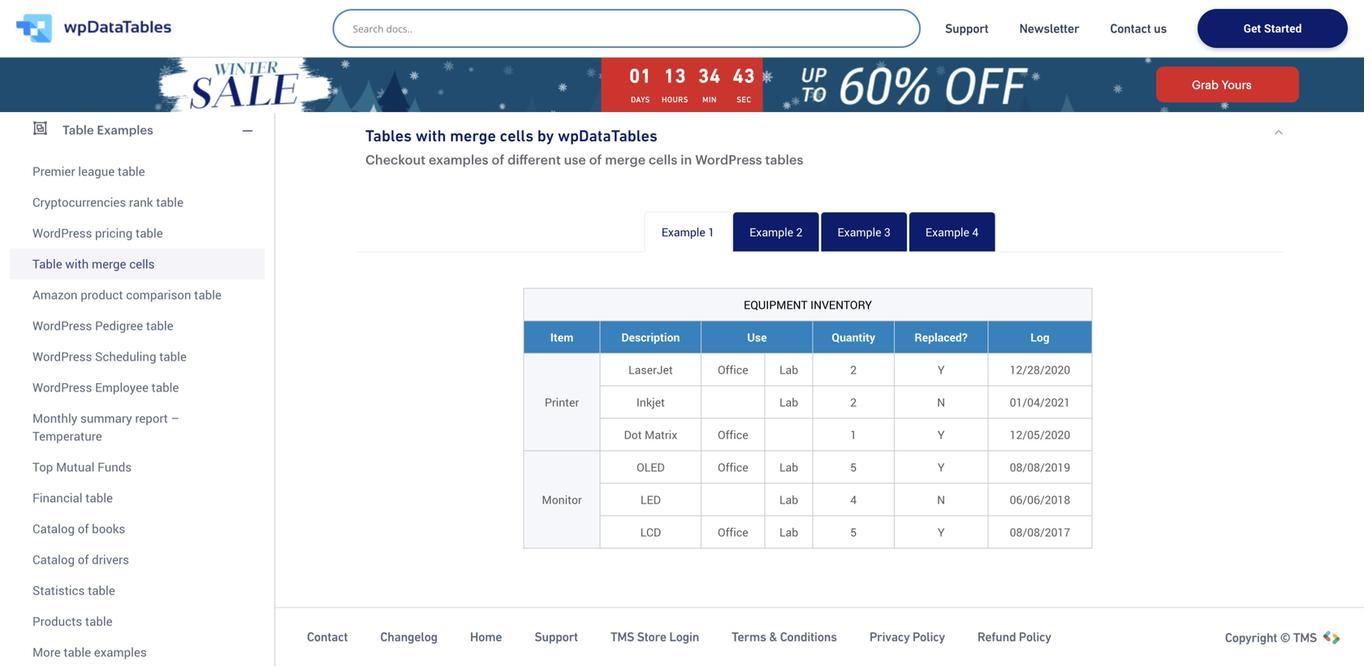 Task type: locate. For each thing, give the bounding box(es) containing it.
support
[[946, 21, 989, 36], [535, 630, 578, 644]]

2 5 from the top
[[851, 524, 857, 540]]

2 lab from the top
[[780, 394, 799, 410]]

0 horizontal spatial with
[[65, 256, 89, 272]]

tables
[[366, 126, 412, 145]]

examples right the checkout
[[429, 152, 489, 167]]

table examples
[[63, 123, 153, 137]]

1 policy from the left
[[913, 630, 946, 644]]

1 horizontal spatial support link
[[946, 20, 989, 37]]

2 n from the top
[[938, 492, 946, 507]]

1 vertical spatial 5
[[851, 524, 857, 540]]

n for 06/06/2018
[[938, 492, 946, 507]]

3 lab from the top
[[780, 459, 799, 475]]

1 vertical spatial catalog
[[32, 551, 75, 568]]

0 vertical spatial examples
[[429, 152, 489, 167]]

2 example from the left
[[750, 224, 794, 240]]

1 n from the top
[[938, 394, 946, 410]]

1 office from the top
[[718, 362, 749, 377]]

cryptocurrencies rank table
[[32, 194, 184, 210]]

example for example 2
[[750, 224, 794, 240]]

with for tables
[[416, 126, 446, 145]]

1 horizontal spatial 1
[[851, 427, 857, 442]]

table up amazon on the left top
[[32, 256, 62, 272]]

inventory
[[811, 297, 873, 312]]

policy right privacy
[[913, 630, 946, 644]]

catalog down 'financial'
[[32, 520, 75, 537]]

2 y from the top
[[938, 427, 945, 442]]

terms
[[732, 630, 767, 644]]

example up the equipment
[[750, 224, 794, 240]]

wordpress for wordpress table with merge cells
[[341, 21, 497, 58]]

changelog
[[380, 630, 438, 644]]

contact us link
[[1111, 20, 1168, 37]]

43
[[733, 65, 756, 87]]

5 lab from the top
[[780, 524, 799, 540]]

wordpress for wordpress pedigree table
[[32, 317, 92, 334]]

2 policy from the left
[[1019, 630, 1052, 644]]

2 catalog from the top
[[32, 551, 75, 568]]

0 vertical spatial support
[[946, 21, 989, 36]]

1 horizontal spatial with
[[416, 126, 446, 145]]

wordpress pricing table link
[[10, 218, 265, 249]]

statistics table link
[[10, 575, 265, 606]]

0 vertical spatial table
[[63, 123, 94, 137]]

1 vertical spatial with
[[416, 126, 446, 145]]

laserjet
[[629, 362, 673, 377]]

example
[[662, 224, 706, 240], [750, 224, 794, 240], [838, 224, 882, 240], [926, 224, 970, 240]]

amazon product comparison table link
[[10, 279, 265, 310]]

examples
[[429, 152, 489, 167], [94, 644, 147, 661]]

contact inside contact us link
[[1111, 21, 1152, 36]]

table up premier league table
[[63, 123, 94, 137]]

with up 01
[[584, 21, 645, 58]]

examples down products table link
[[94, 644, 147, 661]]

4 example from the left
[[926, 224, 970, 240]]

n
[[938, 394, 946, 410], [938, 492, 946, 507]]

1 vertical spatial examples
[[94, 644, 147, 661]]

1 horizontal spatial 4
[[973, 224, 979, 240]]

by
[[538, 126, 554, 145]]

yours
[[1222, 78, 1252, 91]]

quantity
[[832, 329, 876, 345]]

1 vertical spatial n
[[938, 492, 946, 507]]

1 vertical spatial 1
[[851, 427, 857, 442]]

1
[[709, 224, 715, 240], [851, 427, 857, 442]]

get
[[1244, 20, 1262, 36]]

0 horizontal spatial contact
[[307, 630, 348, 644]]

contact link
[[307, 629, 348, 645]]

Search input search field
[[353, 17, 909, 40]]

of left different
[[492, 152, 505, 167]]

0 vertical spatial 5
[[851, 459, 857, 475]]

2 horizontal spatial with
[[584, 21, 645, 58]]

mutual
[[56, 459, 95, 475]]

with down wordpress pricing table
[[65, 256, 89, 272]]

2 vertical spatial with
[[65, 256, 89, 272]]

wordpress inside 'link'
[[32, 225, 92, 241]]

cells up 43
[[753, 21, 820, 58]]

table for table with merge cells
[[32, 256, 62, 272]]

cryptocurrencies rank table link
[[10, 187, 265, 218]]

more table examples
[[32, 644, 147, 661]]

monthly summary report – temperature
[[32, 410, 179, 444]]

policy for privacy policy
[[913, 630, 946, 644]]

4 y from the top
[[938, 524, 945, 540]]

2 office from the top
[[718, 427, 749, 442]]

4 office from the top
[[718, 524, 749, 540]]

example left the 3
[[838, 224, 882, 240]]

wordpress for wordpress employee table
[[32, 379, 92, 396]]

1 horizontal spatial table
[[63, 123, 94, 137]]

n for 01/04/2021
[[938, 394, 946, 410]]

monthly summary report – temperature link
[[10, 403, 265, 452]]

cells left in
[[649, 152, 678, 167]]

wordpress pedigree table
[[32, 317, 174, 334]]

wordpress employee table
[[32, 379, 179, 396]]

policy
[[913, 630, 946, 644], [1019, 630, 1052, 644]]

wpdatatables - tables and charts manager wordpress plugin image
[[16, 14, 171, 43]]

0 horizontal spatial policy
[[913, 630, 946, 644]]

0 vertical spatial 4
[[973, 224, 979, 240]]

1 horizontal spatial examples
[[429, 152, 489, 167]]

0 vertical spatial n
[[938, 394, 946, 410]]

oled
[[637, 459, 665, 475]]

pricing
[[95, 225, 133, 241]]

1 example from the left
[[662, 224, 706, 240]]

tms right ©
[[1294, 630, 1318, 645]]

top mutual funds link
[[10, 452, 265, 483]]

example down in
[[662, 224, 706, 240]]

0 horizontal spatial examples
[[94, 644, 147, 661]]

0 horizontal spatial table
[[32, 256, 62, 272]]

catalog of drivers
[[32, 551, 129, 568]]

merge left by
[[450, 126, 496, 145]]

1 vertical spatial support link
[[535, 629, 578, 645]]

privacy
[[870, 630, 910, 644]]

product
[[81, 286, 123, 303]]

lab for 4
[[780, 492, 799, 507]]

0 horizontal spatial support link
[[535, 629, 578, 645]]

changelog link
[[380, 629, 438, 645]]

table inside table examples link
[[63, 123, 94, 137]]

policy right refund
[[1019, 630, 1052, 644]]

wordpress employee table link
[[10, 372, 265, 403]]

1 vertical spatial support
[[535, 630, 578, 644]]

with inside tables with merge cells by wpdatatables checkout examples of different use of merge cells in wordpress tables
[[416, 126, 446, 145]]

catalog for catalog of books
[[32, 520, 75, 537]]

0 vertical spatial 1
[[709, 224, 715, 240]]

refund
[[978, 630, 1017, 644]]

temperature
[[32, 428, 102, 444]]

0 horizontal spatial tms
[[611, 630, 635, 644]]

use
[[748, 329, 767, 345]]

more table examples link
[[10, 637, 265, 666]]

wordpress table with merge cells
[[341, 21, 820, 58]]

catalog for catalog of drivers
[[32, 551, 75, 568]]

4 lab from the top
[[780, 492, 799, 507]]

1 vertical spatial table
[[32, 256, 62, 272]]

0 horizontal spatial 4
[[851, 492, 857, 507]]

newsletter link
[[1020, 20, 1080, 37]]

0 vertical spatial catalog
[[32, 520, 75, 537]]

1 vertical spatial 4
[[851, 492, 857, 507]]

copyright © tms
[[1226, 630, 1318, 645]]

1 horizontal spatial support
[[946, 21, 989, 36]]

monthly
[[32, 410, 77, 427]]

with right tables at top left
[[416, 126, 446, 145]]

1 vertical spatial 2
[[851, 362, 857, 377]]

1 horizontal spatial policy
[[1019, 630, 1052, 644]]

item
[[551, 329, 574, 345]]

merge up "34"
[[653, 21, 745, 58]]

support link
[[946, 20, 989, 37], [535, 629, 578, 645]]

0 vertical spatial 2
[[797, 224, 803, 240]]

3 example from the left
[[838, 224, 882, 240]]

1 vertical spatial contact
[[307, 630, 348, 644]]

cells down wordpress pricing table 'link'
[[129, 256, 155, 272]]

with for table
[[65, 256, 89, 272]]

tms
[[611, 630, 635, 644], [1294, 630, 1318, 645]]

merge
[[653, 21, 745, 58], [450, 126, 496, 145], [605, 152, 646, 167], [92, 256, 126, 272]]

cells
[[753, 21, 820, 58], [500, 126, 534, 145], [649, 152, 678, 167], [129, 256, 155, 272]]

example right the 3
[[926, 224, 970, 240]]

equipment inventory
[[744, 297, 873, 312]]

tms left store
[[611, 630, 635, 644]]

grab yours
[[1193, 78, 1252, 91]]

1 catalog from the top
[[32, 520, 75, 537]]

wordpress pedigree table link
[[10, 310, 265, 341]]

table inside table with merge cells link
[[32, 256, 62, 272]]

sec
[[737, 95, 752, 104]]

0 vertical spatial support link
[[946, 20, 989, 37]]

1 horizontal spatial contact
[[1111, 21, 1152, 36]]

wordpress for wordpress scheduling table
[[32, 348, 92, 365]]

catalog
[[32, 520, 75, 537], [32, 551, 75, 568]]

cryptocurrencies
[[32, 194, 126, 210]]

financial table
[[32, 490, 113, 506]]

3
[[885, 224, 891, 240]]

0 vertical spatial contact
[[1111, 21, 1152, 36]]

examples inside tables with merge cells by wpdatatables checkout examples of different use of merge cells in wordpress tables
[[429, 152, 489, 167]]

0 horizontal spatial support
[[535, 630, 578, 644]]

cells left by
[[500, 126, 534, 145]]

newsletter
[[1020, 21, 1080, 36]]

pedigree
[[95, 317, 143, 334]]

catalog up "statistics" at the left of page
[[32, 551, 75, 568]]

contact
[[1111, 21, 1152, 36], [307, 630, 348, 644]]

example 1
[[662, 224, 715, 240]]

12/05/2020
[[1010, 427, 1071, 442]]

days
[[631, 95, 651, 104]]



Task type: vqa. For each thing, say whether or not it's contained in the screenshot.
THE 30 at the top of page
no



Task type: describe. For each thing, give the bounding box(es) containing it.
1 lab from the top
[[780, 362, 799, 377]]

tables with merge cells by wpdatatables checkout examples of different use of merge cells in wordpress tables
[[366, 126, 804, 167]]

dot
[[624, 427, 642, 442]]

table for table examples
[[63, 123, 94, 137]]

example 3 link
[[821, 212, 908, 252]]

wordpress for wordpress pricing table
[[32, 225, 92, 241]]

comparison
[[126, 286, 191, 303]]

1 y from the top
[[938, 362, 945, 377]]

terms & conditions
[[732, 630, 837, 644]]

wordpress scheduling table
[[32, 348, 187, 365]]

employee
[[95, 379, 149, 396]]

league
[[78, 163, 115, 180]]

dot matrix
[[624, 427, 678, 442]]

©
[[1281, 630, 1291, 645]]

contact for contact us
[[1111, 21, 1152, 36]]

in
[[681, 152, 693, 167]]

home link
[[470, 629, 502, 645]]

1 5 from the top
[[851, 459, 857, 475]]

rank
[[129, 194, 153, 210]]

premier league table link
[[10, 151, 265, 187]]

examples inside more table examples link
[[94, 644, 147, 661]]

catalog of books link
[[10, 513, 265, 544]]

financial
[[32, 490, 83, 506]]

12/28/2020
[[1010, 362, 1071, 377]]

Search form search field
[[353, 17, 909, 40]]

statistics table
[[32, 582, 115, 599]]

support for support "link" to the bottom
[[535, 630, 578, 644]]

–
[[171, 410, 179, 427]]

conditions
[[780, 630, 837, 644]]

contact us
[[1111, 21, 1168, 36]]

log
[[1031, 329, 1050, 345]]

lab for 5
[[780, 524, 799, 540]]

tms inside tms store login link
[[611, 630, 635, 644]]

catalog of books
[[32, 520, 125, 537]]

terms & conditions link
[[732, 629, 837, 645]]

2 vertical spatial 2
[[851, 394, 857, 410]]

support for right support "link"
[[946, 21, 989, 36]]

report
[[135, 410, 168, 427]]

products table
[[32, 613, 113, 630]]

0 vertical spatial with
[[584, 21, 645, 58]]

3 y from the top
[[938, 459, 945, 475]]

cells inside table with merge cells link
[[129, 256, 155, 272]]

example for example 4
[[926, 224, 970, 240]]

1 horizontal spatial tms
[[1294, 630, 1318, 645]]

of left drivers
[[78, 551, 89, 568]]

of left the books
[[78, 520, 89, 537]]

premier
[[32, 163, 75, 180]]

0 horizontal spatial 1
[[709, 224, 715, 240]]

us
[[1154, 21, 1168, 36]]

example 3
[[838, 224, 891, 240]]

tms store login link
[[611, 629, 700, 645]]

example for example 1
[[662, 224, 706, 240]]

amazon product comparison table
[[32, 286, 222, 303]]

example 4 link
[[909, 212, 996, 252]]

lab for 2
[[780, 394, 799, 410]]

different
[[508, 152, 561, 167]]

refund policy
[[978, 630, 1052, 644]]

products
[[32, 613, 82, 630]]

refund policy link
[[978, 629, 1052, 645]]

&
[[769, 630, 778, 644]]

monitor
[[542, 492, 582, 507]]

top
[[32, 459, 53, 475]]

example for example 3
[[838, 224, 882, 240]]

summary
[[80, 410, 132, 427]]

min
[[703, 95, 717, 104]]

wordpress inside tables with merge cells by wpdatatables checkout examples of different use of merge cells in wordpress tables
[[696, 152, 763, 167]]

login
[[670, 630, 700, 644]]

of right use
[[590, 152, 602, 167]]

store
[[637, 630, 667, 644]]

34
[[699, 65, 721, 87]]

table with merge cells
[[32, 256, 155, 272]]

3 office from the top
[[718, 459, 749, 475]]

started
[[1265, 20, 1303, 36]]

tms store login
[[611, 630, 700, 644]]

example 2
[[750, 224, 803, 240]]

wordpress pricing table
[[32, 225, 163, 241]]

policy for refund policy
[[1019, 630, 1052, 644]]

products table link
[[10, 606, 265, 637]]

led
[[641, 492, 661, 507]]

example 1 link
[[645, 212, 732, 252]]

scheduling
[[95, 348, 156, 365]]

example 4
[[926, 224, 979, 240]]

01
[[630, 65, 652, 87]]

printer
[[545, 394, 579, 410]]

statistics
[[32, 582, 85, 599]]

grab
[[1193, 78, 1219, 91]]

grab yours link
[[1157, 67, 1300, 102]]

contact for contact
[[307, 630, 348, 644]]

example 2 link
[[733, 212, 820, 252]]

08/08/2017
[[1010, 524, 1071, 540]]

01/04/2021
[[1010, 394, 1071, 410]]

privacy policy link
[[870, 629, 946, 645]]

table with merge cells link
[[10, 249, 265, 279]]

table inside 'link'
[[136, 225, 163, 241]]

tables
[[766, 152, 804, 167]]

table examples link
[[10, 109, 265, 151]]

use
[[564, 152, 586, 167]]

equipment
[[744, 297, 808, 312]]

merge down pricing
[[92, 256, 126, 272]]

merge down wpdatatables
[[605, 152, 646, 167]]

catalog of drivers link
[[10, 544, 265, 575]]

premier league table
[[32, 163, 145, 180]]

privacy policy
[[870, 630, 946, 644]]

06/06/2018
[[1010, 492, 1071, 507]]

books
[[92, 520, 125, 537]]

funds
[[98, 459, 132, 475]]

top mutual funds
[[32, 459, 132, 475]]



